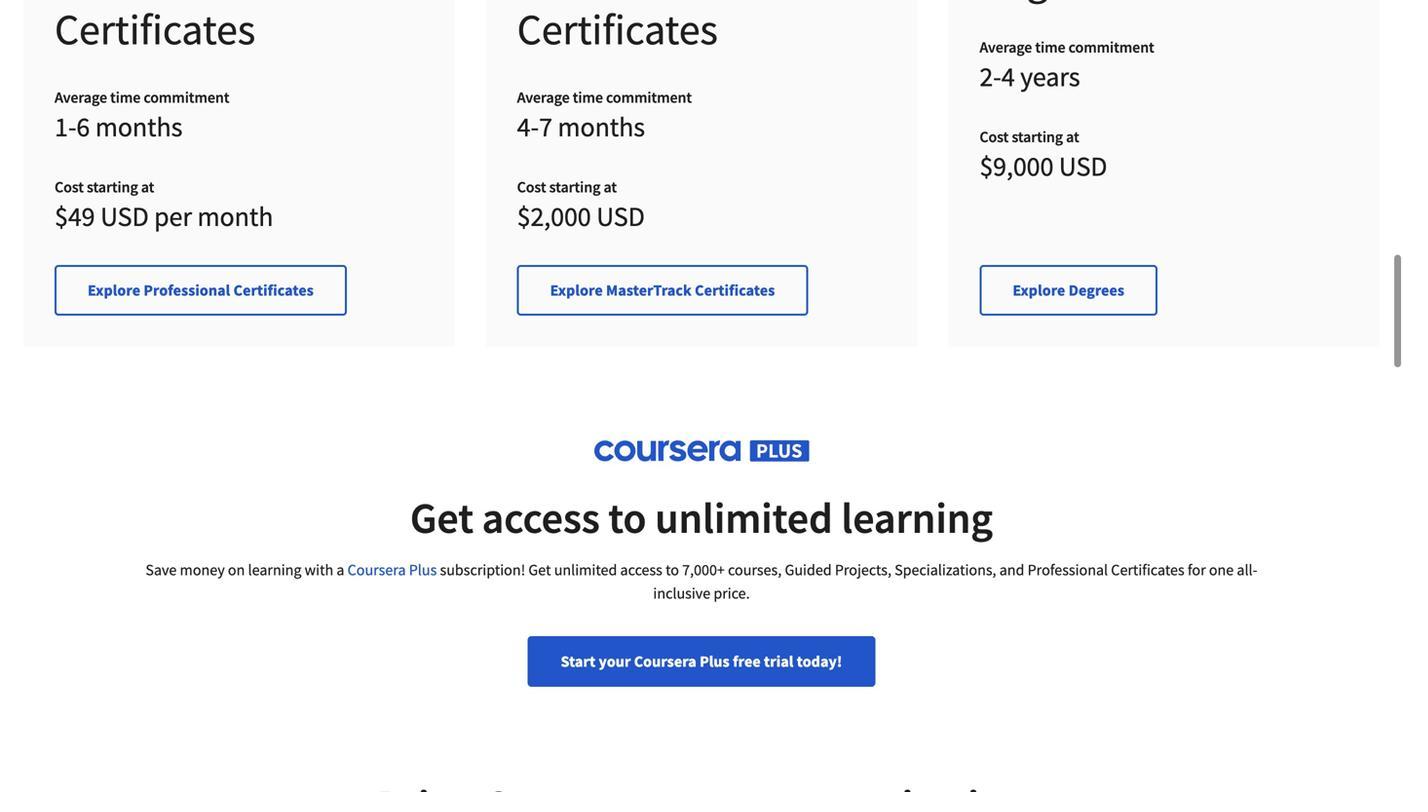 Task type: vqa. For each thing, say whether or not it's contained in the screenshot.
the 'save money on learning with a coursera plus subscription! get unlimited access to 7,000+ courses, guided projects, specializations, and professional certificates for one all- inclusive price.' on the bottom of page
yes



Task type: describe. For each thing, give the bounding box(es) containing it.
usd for mastertrack® certificates
[[597, 199, 645, 233]]

trial
[[764, 652, 794, 672]]

save
[[146, 561, 177, 580]]

professional inside 'button'
[[144, 281, 230, 300]]

certificates inside the mastertrack® certificates
[[517, 2, 718, 56]]

and
[[1000, 561, 1025, 580]]

month
[[197, 199, 273, 233]]

professional certificates
[[55, 0, 275, 56]]

coursera plus link
[[348, 561, 437, 580]]

$9,000
[[980, 149, 1054, 183]]

average time commitment 1-6 months
[[55, 88, 230, 144]]

starting for mastertrack® certificates
[[550, 177, 601, 197]]

average time commitment 4-7 months
[[517, 88, 692, 144]]

your
[[599, 652, 631, 672]]

free
[[733, 652, 761, 672]]

cost starting at $2,000 usd
[[517, 177, 645, 233]]

average for mastertrack® certificates
[[517, 88, 570, 107]]

0 vertical spatial professional
[[55, 0, 275, 6]]

inclusive
[[654, 584, 711, 603]]

money
[[180, 561, 225, 580]]

learning inside save money on learning with a coursera plus subscription! get unlimited access to 7,000+ courses, guided projects, specializations, and professional certificates for one all- inclusive price.
[[248, 561, 302, 580]]

specializations,
[[895, 561, 997, 580]]

save money on learning with a coursera plus subscription! get unlimited access to 7,000+ courses, guided projects, specializations, and professional certificates for one all- inclusive price.
[[146, 561, 1258, 603]]

0 horizontal spatial access
[[482, 491, 600, 545]]

mastertrack
[[607, 281, 692, 300]]

time for professional certificates
[[110, 88, 141, 107]]

unlimited inside save money on learning with a coursera plus subscription! get unlimited access to 7,000+ courses, guided projects, specializations, and professional certificates for one all- inclusive price.
[[554, 561, 618, 580]]

cost starting at $9,000 usd
[[980, 127, 1108, 183]]

subscription!
[[440, 561, 526, 580]]

0 horizontal spatial get
[[410, 491, 474, 545]]

explore professional certificates
[[88, 281, 314, 300]]

months for mastertrack® certificates
[[558, 109, 645, 144]]

years
[[1021, 60, 1081, 94]]

start your coursera plus free trial today! link
[[528, 637, 876, 687]]

explore degrees link
[[980, 265, 1158, 316]]

explore degrees
[[1013, 281, 1125, 300]]

at for mastertrack® certificates
[[604, 177, 617, 197]]

a
[[337, 561, 345, 580]]

at inside cost starting at $9,000 usd
[[1067, 127, 1080, 147]]

$2,000
[[517, 199, 591, 233]]

usd inside cost starting at $9,000 usd
[[1060, 149, 1108, 183]]

explore mastertrack certificates button
[[517, 265, 809, 316]]

start your coursera plus free trial today! button
[[528, 637, 876, 687]]

1-
[[55, 109, 76, 144]]

cost starting at $49 usd per month
[[55, 177, 273, 233]]

get access to unlimited learning
[[410, 491, 994, 545]]

access inside save money on learning with a coursera plus subscription! get unlimited access to 7,000+ courses, guided projects, specializations, and professional certificates for one all- inclusive price.
[[621, 561, 663, 580]]



Task type: locate. For each thing, give the bounding box(es) containing it.
1 vertical spatial to
[[666, 561, 680, 580]]

4-
[[517, 109, 539, 144]]

time inside average time commitment 2-4 years
[[1036, 38, 1066, 57]]

get inside save money on learning with a coursera plus subscription! get unlimited access to 7,000+ courses, guided projects, specializations, and professional certificates for one all- inclusive price.
[[529, 561, 551, 580]]

1 horizontal spatial usd
[[597, 199, 645, 233]]

0 vertical spatial access
[[482, 491, 600, 545]]

at
[[1067, 127, 1080, 147], [141, 177, 154, 197], [604, 177, 617, 197]]

with
[[305, 561, 334, 580]]

commitment inside the average time commitment 4-7 months
[[606, 88, 692, 107]]

commitment
[[1069, 38, 1155, 57], [144, 88, 230, 107], [606, 88, 692, 107]]

plus left free in the bottom right of the page
[[700, 652, 730, 672]]

starting for professional certificates
[[87, 177, 138, 197]]

1 vertical spatial professional
[[144, 281, 230, 300]]

plus inside button
[[700, 652, 730, 672]]

cost inside cost starting at $2,000 usd
[[517, 177, 547, 197]]

one
[[1210, 561, 1235, 580]]

2 horizontal spatial explore
[[1013, 281, 1066, 300]]

0 vertical spatial plus
[[409, 561, 437, 580]]

explore professional certificates button
[[55, 265, 347, 316]]

guided
[[785, 561, 832, 580]]

explore for professional certificates
[[88, 281, 140, 300]]

explore down "$49"
[[88, 281, 140, 300]]

cost for mastertrack® certificates
[[517, 177, 547, 197]]

learning up specializations,
[[842, 491, 994, 545]]

2 horizontal spatial time
[[1036, 38, 1066, 57]]

mastertrack® certificates
[[517, 0, 752, 56]]

0 horizontal spatial plus
[[409, 561, 437, 580]]

certificates left for
[[1112, 561, 1185, 580]]

explore for mastertrack® certificates
[[551, 281, 603, 300]]

average time commitment 2-4 years
[[980, 38, 1155, 94]]

1 horizontal spatial learning
[[842, 491, 994, 545]]

unlimited up courses, on the bottom of page
[[655, 491, 833, 545]]

1 horizontal spatial average
[[517, 88, 570, 107]]

get
[[410, 491, 474, 545], [529, 561, 551, 580]]

usd left per
[[100, 199, 149, 233]]

cost up $2,000
[[517, 177, 547, 197]]

certificates inside save money on learning with a coursera plus subscription! get unlimited access to 7,000+ courses, guided projects, specializations, and professional certificates for one all- inclusive price.
[[1112, 561, 1185, 580]]

commitment down professional certificates
[[144, 88, 230, 107]]

coursera plus image
[[595, 440, 809, 462]]

price.
[[714, 584, 750, 603]]

coursera right your
[[634, 652, 697, 672]]

0 horizontal spatial time
[[110, 88, 141, 107]]

1 horizontal spatial coursera
[[634, 652, 697, 672]]

certificates up the average time commitment 4-7 months
[[517, 2, 718, 56]]

usd
[[1060, 149, 1108, 183], [100, 199, 149, 233], [597, 199, 645, 233]]

0 horizontal spatial explore
[[88, 281, 140, 300]]

0 vertical spatial learning
[[842, 491, 994, 545]]

at for professional certificates
[[141, 177, 154, 197]]

2-
[[980, 60, 1002, 94]]

explore professional certificates link
[[55, 265, 347, 316]]

1 horizontal spatial access
[[621, 561, 663, 580]]

0 horizontal spatial months
[[95, 109, 183, 144]]

1 horizontal spatial cost
[[517, 177, 547, 197]]

usd for professional certificates
[[100, 199, 149, 233]]

0 horizontal spatial unlimited
[[554, 561, 618, 580]]

time
[[1036, 38, 1066, 57], [110, 88, 141, 107], [573, 88, 603, 107]]

0 horizontal spatial coursera
[[348, 561, 406, 580]]

1 vertical spatial learning
[[248, 561, 302, 580]]

1 explore from the left
[[88, 281, 140, 300]]

certificates right mastertrack
[[695, 281, 776, 300]]

coursera right a
[[348, 561, 406, 580]]

2 months from the left
[[558, 109, 645, 144]]

average for professional certificates
[[55, 88, 107, 107]]

average inside average time commitment 2-4 years
[[980, 38, 1033, 57]]

0 horizontal spatial usd
[[100, 199, 149, 233]]

certificates inside 'button'
[[234, 281, 314, 300]]

1 vertical spatial plus
[[700, 652, 730, 672]]

at inside cost starting at $49 usd per month
[[141, 177, 154, 197]]

explore inside 'link'
[[1013, 281, 1066, 300]]

explore left mastertrack
[[551, 281, 603, 300]]

access
[[482, 491, 600, 545], [621, 561, 663, 580]]

months
[[95, 109, 183, 144], [558, 109, 645, 144]]

mastertrack®
[[517, 0, 752, 6]]

average
[[980, 38, 1033, 57], [55, 88, 107, 107], [517, 88, 570, 107]]

coursera inside save money on learning with a coursera plus subscription! get unlimited access to 7,000+ courses, guided projects, specializations, and professional certificates for one all- inclusive price.
[[348, 561, 406, 580]]

months right 7
[[558, 109, 645, 144]]

starting up the $9,000
[[1012, 127, 1064, 147]]

time inside average time commitment 1-6 months
[[110, 88, 141, 107]]

time down the mastertrack® certificates
[[573, 88, 603, 107]]

average inside the average time commitment 4-7 months
[[517, 88, 570, 107]]

starting inside cost starting at $9,000 usd
[[1012, 127, 1064, 147]]

months inside average time commitment 1-6 months
[[95, 109, 183, 144]]

explore
[[88, 281, 140, 300], [551, 281, 603, 300], [1013, 281, 1066, 300]]

usd inside cost starting at $49 usd per month
[[100, 199, 149, 233]]

certificates inside professional certificates
[[55, 2, 256, 56]]

at inside cost starting at $2,000 usd
[[604, 177, 617, 197]]

certificates down 'month'
[[234, 281, 314, 300]]

start your coursera plus free trial today!
[[561, 652, 843, 672]]

at down "years"
[[1067, 127, 1080, 147]]

months for professional certificates
[[95, 109, 183, 144]]

2 horizontal spatial cost
[[980, 127, 1009, 147]]

7
[[539, 109, 553, 144]]

cost for professional certificates
[[55, 177, 84, 197]]

1 horizontal spatial get
[[529, 561, 551, 580]]

time up "years"
[[1036, 38, 1066, 57]]

start
[[561, 652, 596, 672]]

unlimited up start
[[554, 561, 618, 580]]

1 horizontal spatial at
[[604, 177, 617, 197]]

1 vertical spatial access
[[621, 561, 663, 580]]

cost up the $9,000
[[980, 127, 1009, 147]]

usd inside cost starting at $2,000 usd
[[597, 199, 645, 233]]

certificates inside button
[[695, 281, 776, 300]]

commitment down the mastertrack® certificates
[[606, 88, 692, 107]]

usd right the $9,000
[[1060, 149, 1108, 183]]

1 vertical spatial get
[[529, 561, 551, 580]]

cost up "$49"
[[55, 177, 84, 197]]

1 vertical spatial unlimited
[[554, 561, 618, 580]]

3 explore from the left
[[1013, 281, 1066, 300]]

explore inside 'button'
[[88, 281, 140, 300]]

1 horizontal spatial time
[[573, 88, 603, 107]]

0 horizontal spatial at
[[141, 177, 154, 197]]

2 horizontal spatial average
[[980, 38, 1033, 57]]

average inside average time commitment 1-6 months
[[55, 88, 107, 107]]

starting up $2,000
[[550, 177, 601, 197]]

0 horizontal spatial learning
[[248, 561, 302, 580]]

learning
[[842, 491, 994, 545], [248, 561, 302, 580]]

average up 6
[[55, 88, 107, 107]]

for
[[1188, 561, 1207, 580]]

months inside the average time commitment 4-7 months
[[558, 109, 645, 144]]

usd right $2,000
[[597, 199, 645, 233]]

0 horizontal spatial commitment
[[144, 88, 230, 107]]

time down professional certificates
[[110, 88, 141, 107]]

1 horizontal spatial plus
[[700, 652, 730, 672]]

cost inside cost starting at $49 usd per month
[[55, 177, 84, 197]]

unlimited
[[655, 491, 833, 545], [554, 561, 618, 580]]

time for mastertrack® certificates
[[573, 88, 603, 107]]

average up 7
[[517, 88, 570, 107]]

starting
[[1012, 127, 1064, 147], [87, 177, 138, 197], [550, 177, 601, 197]]

starting inside cost starting at $49 usd per month
[[87, 177, 138, 197]]

6
[[76, 109, 90, 144]]

0 vertical spatial coursera
[[348, 561, 406, 580]]

at down the average time commitment 4-7 months
[[604, 177, 617, 197]]

1 horizontal spatial unlimited
[[655, 491, 833, 545]]

1 horizontal spatial to
[[666, 561, 680, 580]]

explore mastertrack certificates link
[[517, 265, 809, 316]]

commitment up "years"
[[1069, 38, 1155, 57]]

commitment inside average time commitment 1-6 months
[[144, 88, 230, 107]]

projects,
[[835, 561, 892, 580]]

1 months from the left
[[95, 109, 183, 144]]

0 vertical spatial to
[[609, 491, 647, 545]]

all-
[[1238, 561, 1258, 580]]

at up per
[[141, 177, 154, 197]]

0 horizontal spatial average
[[55, 88, 107, 107]]

0 horizontal spatial cost
[[55, 177, 84, 197]]

explore mastertrack certificates
[[551, 281, 776, 300]]

2 horizontal spatial commitment
[[1069, 38, 1155, 57]]

average up 4
[[980, 38, 1033, 57]]

get up subscription!
[[410, 491, 474, 545]]

2 explore from the left
[[551, 281, 603, 300]]

certificates
[[55, 2, 256, 56], [517, 2, 718, 56], [234, 281, 314, 300], [695, 281, 776, 300], [1112, 561, 1185, 580]]

2 horizontal spatial starting
[[1012, 127, 1064, 147]]

$49
[[55, 199, 95, 233]]

on
[[228, 561, 245, 580]]

commitment inside average time commitment 2-4 years
[[1069, 38, 1155, 57]]

access up subscription!
[[482, 491, 600, 545]]

today!
[[797, 652, 843, 672]]

to inside save money on learning with a coursera plus subscription! get unlimited access to 7,000+ courses, guided projects, specializations, and professional certificates for one all- inclusive price.
[[666, 561, 680, 580]]

7,000+
[[683, 561, 725, 580]]

to
[[609, 491, 647, 545], [666, 561, 680, 580]]

0 horizontal spatial starting
[[87, 177, 138, 197]]

1 horizontal spatial starting
[[550, 177, 601, 197]]

professional
[[55, 0, 275, 6], [144, 281, 230, 300], [1028, 561, 1109, 580]]

get right subscription!
[[529, 561, 551, 580]]

1 vertical spatial coursera
[[634, 652, 697, 672]]

time inside the average time commitment 4-7 months
[[573, 88, 603, 107]]

courses,
[[728, 561, 782, 580]]

plus
[[409, 561, 437, 580], [700, 652, 730, 672]]

coursera
[[348, 561, 406, 580], [634, 652, 697, 672]]

plus inside save money on learning with a coursera plus subscription! get unlimited access to 7,000+ courses, guided projects, specializations, and professional certificates for one all- inclusive price.
[[409, 561, 437, 580]]

certificates up average time commitment 1-6 months
[[55, 2, 256, 56]]

coursera inside button
[[634, 652, 697, 672]]

1 horizontal spatial explore
[[551, 281, 603, 300]]

degrees
[[1069, 281, 1125, 300]]

starting inside cost starting at $2,000 usd
[[550, 177, 601, 197]]

professional inside save money on learning with a coursera plus subscription! get unlimited access to 7,000+ courses, guided projects, specializations, and professional certificates for one all- inclusive price.
[[1028, 561, 1109, 580]]

explore degrees button
[[980, 265, 1158, 316]]

access up inclusive
[[621, 561, 663, 580]]

learning right on at the bottom left
[[248, 561, 302, 580]]

commitment for mastertrack® certificates
[[606, 88, 692, 107]]

0 horizontal spatial to
[[609, 491, 647, 545]]

2 horizontal spatial usd
[[1060, 149, 1108, 183]]

plus left subscription!
[[409, 561, 437, 580]]

1 horizontal spatial commitment
[[606, 88, 692, 107]]

months right 6
[[95, 109, 183, 144]]

0 vertical spatial get
[[410, 491, 474, 545]]

per
[[154, 199, 192, 233]]

starting up "$49"
[[87, 177, 138, 197]]

2 vertical spatial professional
[[1028, 561, 1109, 580]]

commitment for professional certificates
[[144, 88, 230, 107]]

2 horizontal spatial at
[[1067, 127, 1080, 147]]

4
[[1002, 60, 1016, 94]]

cost inside cost starting at $9,000 usd
[[980, 127, 1009, 147]]

cost
[[980, 127, 1009, 147], [55, 177, 84, 197], [517, 177, 547, 197]]

explore left degrees
[[1013, 281, 1066, 300]]

0 vertical spatial unlimited
[[655, 491, 833, 545]]

1 horizontal spatial months
[[558, 109, 645, 144]]



